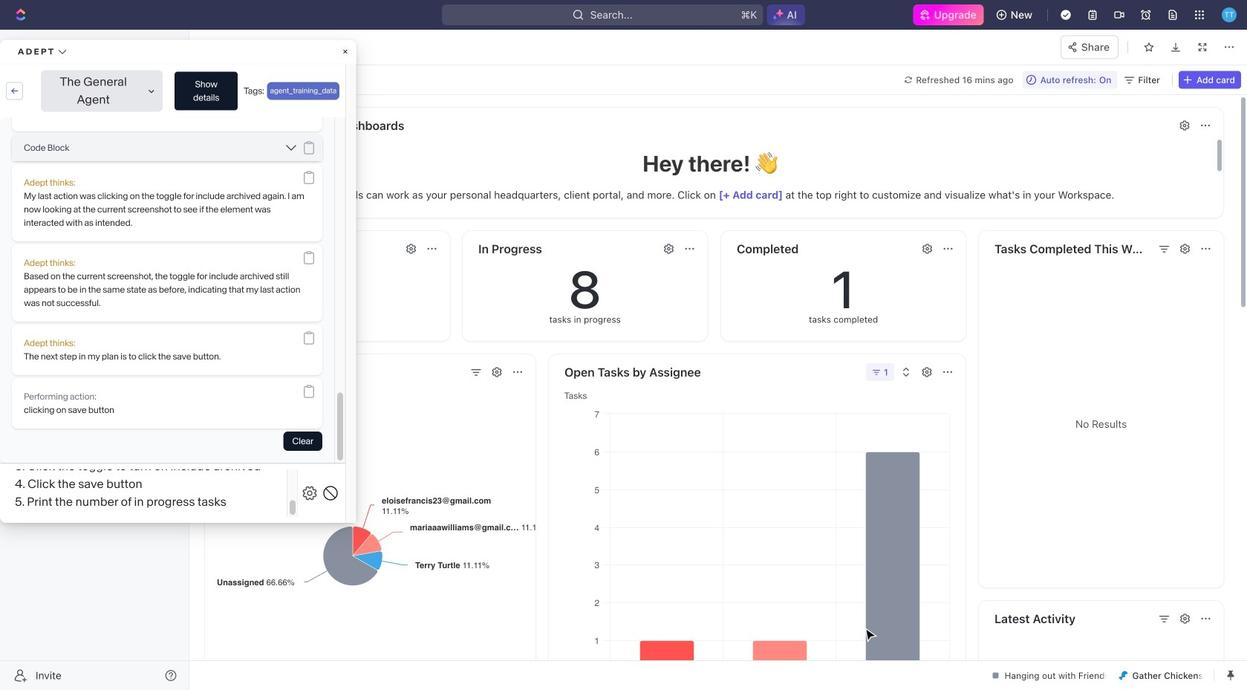 Task type: vqa. For each thing, say whether or not it's contained in the screenshot.
drumstick bite icon
yes



Task type: describe. For each thing, give the bounding box(es) containing it.
tree inside sidebar navigation
[[6, 309, 183, 434]]

drumstick bite image
[[1120, 672, 1129, 680]]

sidebar navigation
[[0, 30, 193, 691]]



Task type: locate. For each thing, give the bounding box(es) containing it.
tree
[[6, 309, 183, 434]]

None text field
[[293, 38, 616, 56]]



